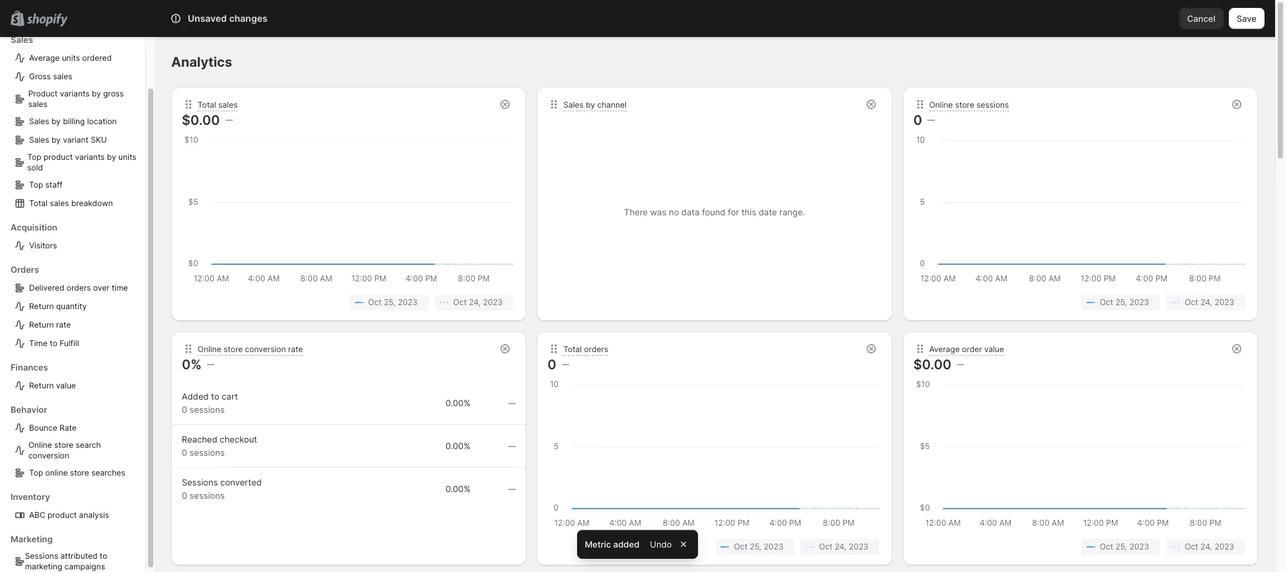 Task type: describe. For each thing, give the bounding box(es) containing it.
orders menu
[[11, 255, 140, 353]]

billing
[[63, 116, 85, 126]]

bounce
[[29, 423, 57, 433]]

ordered
[[82, 53, 112, 63]]

store inside the online store search conversion
[[54, 440, 73, 450]]

undo button
[[642, 536, 680, 554]]

sessions
[[25, 552, 58, 562]]

staff
[[45, 180, 63, 190]]

to inside button
[[50, 339, 57, 349]]

online
[[45, 468, 68, 478]]

campaigns
[[64, 562, 105, 572]]

bounce rate button
[[11, 419, 140, 438]]

unsaved changes
[[188, 13, 268, 24]]

by inside product variants by gross sales
[[92, 89, 101, 99]]

delivered orders over time button
[[11, 279, 140, 298]]

top for top online store searches
[[29, 468, 43, 478]]

variants inside product variants by gross sales
[[60, 89, 90, 99]]

sales for total sales breakdown
[[50, 198, 69, 208]]

search
[[76, 440, 101, 450]]

top for top product variants by units sold
[[27, 152, 41, 162]]

finances
[[11, 362, 48, 373]]

sales menu
[[11, 25, 140, 213]]

marketing menu
[[11, 525, 140, 573]]

gross
[[103, 89, 124, 99]]

sold
[[27, 163, 43, 173]]

save button
[[1229, 8, 1265, 29]]

by left the billing
[[52, 116, 61, 126]]

delivered
[[29, 283, 64, 293]]

total sales breakdown
[[29, 198, 113, 208]]

average
[[29, 53, 60, 63]]

return rate
[[29, 320, 71, 330]]

cancel
[[1188, 13, 1216, 24]]

analytics
[[171, 54, 232, 70]]

top staff
[[29, 180, 63, 190]]

top for top staff
[[29, 180, 43, 190]]

over
[[93, 283, 110, 293]]

marketing
[[25, 562, 62, 572]]

cancel button
[[1180, 8, 1224, 29]]

inventory menu
[[11, 483, 140, 525]]

finances menu
[[11, 353, 140, 396]]

sessions attributed to marketing campaigns button
[[11, 549, 140, 573]]

visitors button
[[11, 237, 140, 255]]

top product variants by units sold
[[27, 152, 137, 173]]

units inside average units ordered button
[[62, 53, 80, 63]]

online
[[28, 440, 52, 450]]

average units ordered button
[[11, 49, 140, 67]]

sales inside product variants by gross sales
[[28, 99, 47, 109]]

sales by variant sku
[[29, 135, 107, 145]]

abc
[[29, 511, 45, 521]]

orders
[[67, 283, 91, 293]]

by inside button
[[52, 135, 61, 145]]

gross sales
[[29, 71, 72, 81]]

return rate button
[[11, 316, 140, 335]]

bounce rate
[[29, 423, 77, 433]]

sales for sales by variant sku
[[29, 135, 49, 145]]

value
[[56, 381, 76, 391]]

time to fulfill
[[29, 339, 79, 349]]

marketing
[[11, 534, 53, 545]]

variant
[[63, 135, 89, 145]]

sessions attributed to marketing campaigns
[[25, 552, 107, 572]]

attributed
[[61, 552, 98, 562]]

sales for sales
[[11, 34, 33, 45]]

time
[[112, 283, 128, 293]]

top staff button
[[11, 176, 140, 194]]



Task type: locate. For each thing, give the bounding box(es) containing it.
product variants by gross sales button
[[11, 86, 140, 112]]

orders
[[11, 265, 39, 275]]

1 horizontal spatial to
[[100, 552, 107, 562]]

return inside button
[[29, 320, 54, 330]]

product right abc
[[48, 511, 77, 521]]

2 vertical spatial sales
[[29, 135, 49, 145]]

by down location
[[107, 152, 116, 162]]

gross
[[29, 71, 51, 81]]

no change image
[[928, 115, 935, 126], [957, 360, 965, 370], [509, 399, 516, 409], [509, 485, 516, 495]]

product
[[28, 89, 58, 99]]

total
[[29, 198, 48, 208]]

1 vertical spatial top
[[29, 180, 43, 190]]

variants inside top product variants by units sold
[[75, 152, 105, 162]]

return
[[29, 302, 54, 312], [29, 320, 54, 330], [29, 381, 54, 391]]

top down the sold at the left of the page
[[29, 180, 43, 190]]

top online store searches button
[[11, 464, 140, 483]]

2 return from the top
[[29, 320, 54, 330]]

top left online
[[29, 468, 43, 478]]

visitors
[[29, 241, 57, 251]]

added
[[614, 540, 640, 550]]

sales inside button
[[29, 135, 49, 145]]

variants down gross sales button
[[60, 89, 90, 99]]

1 return from the top
[[29, 302, 54, 312]]

0 vertical spatial return
[[29, 302, 54, 312]]

1 horizontal spatial units
[[118, 152, 137, 162]]

top inside behavior menu
[[29, 468, 43, 478]]

0 vertical spatial units
[[62, 53, 80, 63]]

2 vertical spatial sales
[[50, 198, 69, 208]]

by
[[92, 89, 101, 99], [52, 116, 61, 126], [52, 135, 61, 145], [107, 152, 116, 162]]

time to fulfill button
[[11, 335, 140, 353]]

total sales breakdown button
[[11, 194, 140, 213]]

sales down average units ordered
[[53, 71, 72, 81]]

sales for sales by billing location
[[29, 116, 49, 126]]

to inside the sessions attributed to marketing campaigns
[[100, 552, 107, 562]]

product inside the inventory menu
[[48, 511, 77, 521]]

return inside button
[[29, 381, 54, 391]]

0 vertical spatial sales
[[11, 34, 33, 45]]

changes
[[229, 13, 268, 24]]

fulfill
[[60, 339, 79, 349]]

return inside 'button'
[[29, 302, 54, 312]]

sales by billing location button
[[11, 112, 140, 131]]

product inside top product variants by units sold
[[44, 152, 73, 162]]

location
[[87, 116, 117, 126]]

breakdown
[[71, 198, 113, 208]]

gross sales button
[[11, 67, 140, 86]]

1 vertical spatial store
[[70, 468, 89, 478]]

return value
[[29, 381, 76, 391]]

sales down staff
[[50, 198, 69, 208]]

1 vertical spatial to
[[100, 552, 107, 562]]

product variants by gross sales
[[28, 89, 124, 109]]

1 vertical spatial product
[[48, 511, 77, 521]]

sales inside button
[[29, 116, 49, 126]]

online store search conversion
[[28, 440, 101, 461]]

top
[[27, 152, 41, 162], [29, 180, 43, 190], [29, 468, 43, 478]]

3 return from the top
[[29, 381, 54, 391]]

units inside top product variants by units sold
[[118, 152, 137, 162]]

by left the gross at the top left
[[92, 89, 101, 99]]

top inside top product variants by units sold
[[27, 152, 41, 162]]

return down delivered
[[29, 302, 54, 312]]

sku
[[91, 135, 107, 145]]

return quantity
[[29, 302, 87, 312]]

0 vertical spatial sales
[[53, 71, 72, 81]]

rate
[[56, 320, 71, 330]]

0 vertical spatial top
[[27, 152, 41, 162]]

product
[[44, 152, 73, 162], [48, 511, 77, 521]]

0 vertical spatial store
[[54, 440, 73, 450]]

sales up average
[[11, 34, 33, 45]]

return for return quantity
[[29, 302, 54, 312]]

no change image
[[225, 115, 233, 126], [207, 360, 214, 370], [562, 360, 569, 370], [509, 442, 516, 452]]

return down finances on the left bottom of page
[[29, 381, 54, 391]]

unsaved
[[188, 13, 227, 24]]

0 horizontal spatial units
[[62, 53, 80, 63]]

store down the online store search conversion button
[[70, 468, 89, 478]]

quantity
[[56, 302, 87, 312]]

product down sales by variant sku
[[44, 152, 73, 162]]

behavior menu
[[11, 396, 140, 483]]

metric added
[[585, 540, 640, 550]]

analysis
[[79, 511, 109, 521]]

return quantity button
[[11, 298, 140, 316]]

1 vertical spatial return
[[29, 320, 54, 330]]

abc product analysis
[[29, 511, 109, 521]]

2 vertical spatial return
[[29, 381, 54, 391]]

delivered orders over time
[[29, 283, 128, 293]]

inventory
[[11, 492, 50, 503]]

time
[[29, 339, 48, 349]]

1 vertical spatial units
[[118, 152, 137, 162]]

variants
[[60, 89, 90, 99], [75, 152, 105, 162]]

product for abc
[[48, 511, 77, 521]]

to right the time
[[50, 339, 57, 349]]

to
[[50, 339, 57, 349], [100, 552, 107, 562]]

acquisition menu
[[11, 213, 140, 255]]

behavior
[[11, 405, 47, 415]]

save
[[1237, 13, 1257, 24]]

metric
[[585, 540, 611, 550]]

sales
[[53, 71, 72, 81], [28, 99, 47, 109], [50, 198, 69, 208]]

2 vertical spatial top
[[29, 468, 43, 478]]

0 vertical spatial variants
[[60, 89, 90, 99]]

to up campaigns
[[100, 552, 107, 562]]

top up the sold at the left of the page
[[27, 152, 41, 162]]

online store search conversion button
[[11, 438, 140, 464]]

sales down product
[[29, 116, 49, 126]]

sales by billing location
[[29, 116, 117, 126]]

abc product analysis button
[[11, 507, 140, 525]]

0 horizontal spatial to
[[50, 339, 57, 349]]

1 vertical spatial variants
[[75, 152, 105, 162]]

acquisition
[[11, 222, 57, 233]]

return for return value
[[29, 381, 54, 391]]

1 vertical spatial sales
[[28, 99, 47, 109]]

return value button
[[11, 377, 140, 396]]

sales for gross sales
[[53, 71, 72, 81]]

top product variants by units sold button
[[11, 149, 140, 176]]

sales up the sold at the left of the page
[[29, 135, 49, 145]]

sales by variant sku button
[[11, 131, 140, 149]]

rate
[[60, 423, 77, 433]]

return up the time
[[29, 320, 54, 330]]

sales down product
[[28, 99, 47, 109]]

top online store searches
[[29, 468, 125, 478]]

by inside top product variants by units sold
[[107, 152, 116, 162]]

store
[[54, 440, 73, 450], [70, 468, 89, 478]]

by left variant
[[52, 135, 61, 145]]

return for return rate
[[29, 320, 54, 330]]

units
[[62, 53, 80, 63], [118, 152, 137, 162]]

product for top
[[44, 152, 73, 162]]

average units ordered
[[29, 53, 112, 63]]

variants down sku at the top left
[[75, 152, 105, 162]]

store down rate
[[54, 440, 73, 450]]

searches
[[91, 468, 125, 478]]

0 vertical spatial to
[[50, 339, 57, 349]]

undo
[[650, 540, 672, 550]]

conversion
[[28, 451, 69, 461]]

0 vertical spatial product
[[44, 152, 73, 162]]

1 vertical spatial sales
[[29, 116, 49, 126]]



Task type: vqa. For each thing, say whether or not it's contained in the screenshot.


